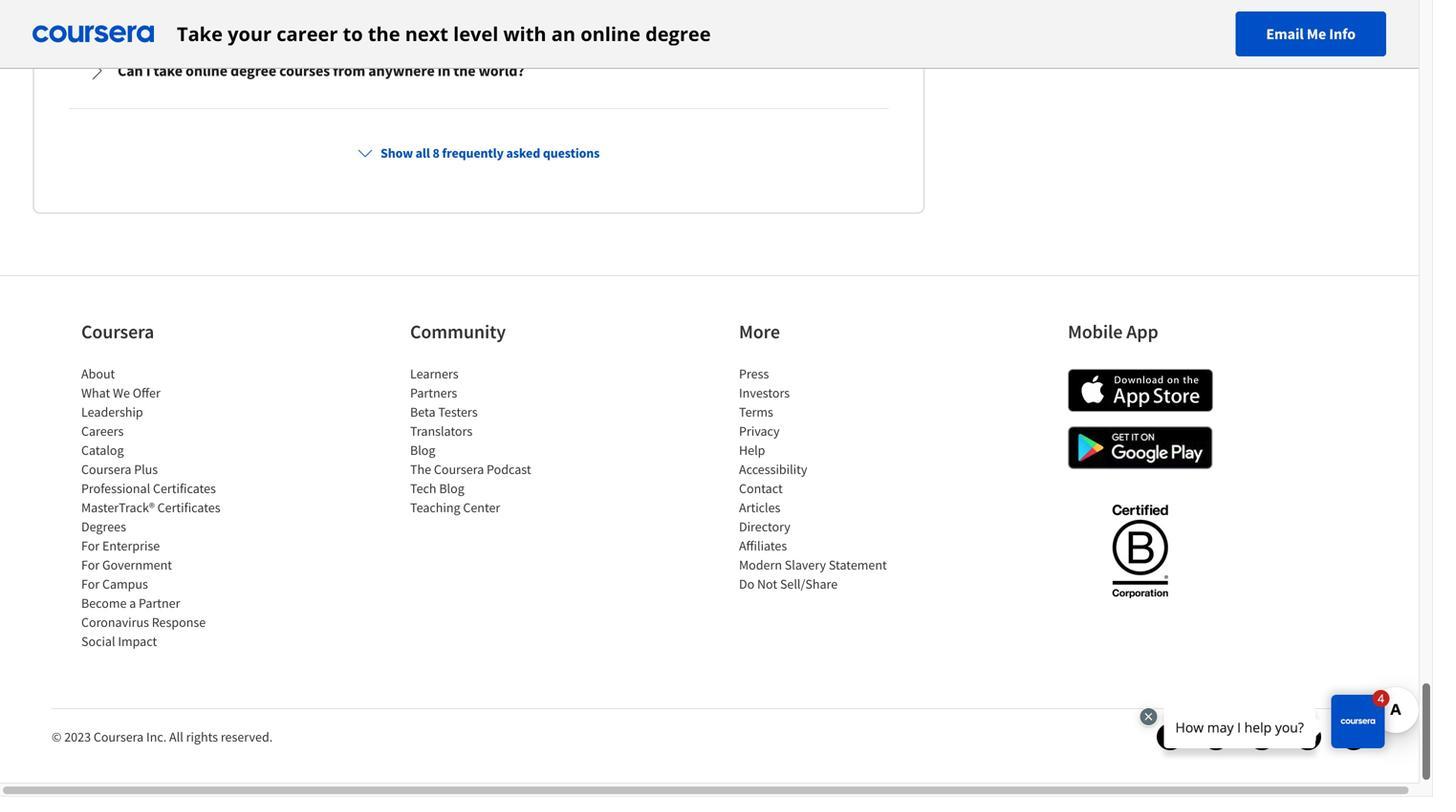 Task type: locate. For each thing, give the bounding box(es) containing it.
list containing about
[[81, 364, 244, 651]]

more
[[739, 320, 780, 344]]

coursera
[[81, 320, 154, 344], [81, 461, 131, 478], [434, 461, 484, 478], [94, 729, 144, 746]]

1 horizontal spatial degree
[[646, 21, 711, 47]]

professional
[[81, 480, 150, 497]]

articles
[[739, 499, 781, 516]]

beta
[[410, 404, 436, 421]]

degrees
[[81, 518, 126, 536]]

coursera plus link
[[81, 461, 158, 478]]

0 horizontal spatial blog
[[410, 442, 436, 459]]

not
[[757, 576, 778, 593]]

collapsed list
[[65, 0, 893, 113]]

1 vertical spatial the
[[454, 61, 476, 80]]

degree
[[646, 21, 711, 47], [231, 61, 276, 80]]

career
[[277, 21, 338, 47]]

coursera instagram image
[[1341, 724, 1368, 751]]

statement
[[829, 557, 887, 574]]

affiliates
[[739, 537, 787, 555]]

for up "become"
[[81, 576, 100, 593]]

list containing press
[[739, 364, 902, 594]]

coursera down the catalog link
[[81, 461, 131, 478]]

show
[[381, 144, 413, 162]]

offer
[[133, 384, 160, 402]]

1 horizontal spatial the
[[454, 61, 476, 80]]

courses
[[279, 61, 330, 80]]

investors link
[[739, 384, 790, 402]]

plus
[[134, 461, 158, 478]]

leadership link
[[81, 404, 143, 421]]

the right to
[[368, 21, 400, 47]]

frequently
[[442, 144, 504, 162]]

1 horizontal spatial list
[[410, 364, 573, 517]]

world?
[[479, 61, 525, 80]]

for up for campus link at left bottom
[[81, 557, 100, 574]]

2 list from the left
[[410, 364, 573, 517]]

1 vertical spatial online
[[186, 61, 228, 80]]

0 horizontal spatial online
[[186, 61, 228, 80]]

anywhere
[[368, 61, 435, 80]]

asked
[[506, 144, 540, 162]]

0 vertical spatial for
[[81, 537, 100, 555]]

from
[[333, 61, 365, 80]]

certificates down professional certificates link at the left
[[157, 499, 221, 516]]

contact link
[[739, 480, 783, 497]]

1 vertical spatial blog
[[439, 480, 465, 497]]

mobile
[[1068, 320, 1123, 344]]

press
[[739, 365, 769, 383]]

learners link
[[410, 365, 459, 383]]

list
[[81, 364, 244, 651], [410, 364, 573, 517], [739, 364, 902, 594]]

online
[[581, 21, 641, 47], [186, 61, 228, 80]]

catalog link
[[81, 442, 124, 459]]

app
[[1127, 320, 1159, 344]]

0 vertical spatial blog
[[410, 442, 436, 459]]

accessibility link
[[739, 461, 808, 478]]

0 horizontal spatial the
[[368, 21, 400, 47]]

impact
[[118, 633, 157, 650]]

1 for from the top
[[81, 537, 100, 555]]

©
[[52, 729, 62, 746]]

download on the app store image
[[1068, 369, 1214, 412]]

0 vertical spatial online
[[581, 21, 641, 47]]

certificates
[[153, 480, 216, 497], [157, 499, 221, 516]]

for enterprise link
[[81, 537, 160, 555]]

3 list from the left
[[739, 364, 902, 594]]

1 list from the left
[[81, 364, 244, 651]]

coursera left the inc.
[[94, 729, 144, 746]]

list for more
[[739, 364, 902, 594]]

0 vertical spatial degree
[[646, 21, 711, 47]]

for government link
[[81, 557, 172, 574]]

affiliates link
[[739, 537, 787, 555]]

the right in
[[454, 61, 476, 80]]

1 horizontal spatial blog
[[439, 480, 465, 497]]

community
[[410, 320, 506, 344]]

about link
[[81, 365, 115, 383]]

1 vertical spatial degree
[[231, 61, 276, 80]]

for down degrees
[[81, 537, 100, 555]]

list for community
[[410, 364, 573, 517]]

testers
[[438, 404, 478, 421]]

online down take
[[186, 61, 228, 80]]

1 vertical spatial certificates
[[157, 499, 221, 516]]

help link
[[739, 442, 766, 459]]

2 vertical spatial for
[[81, 576, 100, 593]]

government
[[102, 557, 172, 574]]

certificates up mastertrack® certificates link
[[153, 480, 216, 497]]

i
[[146, 61, 151, 80]]

in
[[438, 61, 451, 80]]

learners
[[410, 365, 459, 383]]

coursera up about
[[81, 320, 154, 344]]

coursera up tech blog link
[[434, 461, 484, 478]]

0 horizontal spatial list
[[81, 364, 244, 651]]

directory
[[739, 518, 791, 536]]

0 horizontal spatial degree
[[231, 61, 276, 80]]

about
[[81, 365, 115, 383]]

about what we offer leadership careers catalog coursera plus professional certificates mastertrack® certificates degrees for enterprise for government for campus become a partner coronavirus response social impact
[[81, 365, 221, 650]]

list containing learners
[[410, 364, 573, 517]]

terms
[[739, 404, 774, 421]]

with
[[504, 21, 547, 47]]

social
[[81, 633, 115, 650]]

articles link
[[739, 499, 781, 516]]

1 vertical spatial for
[[81, 557, 100, 574]]

1 horizontal spatial online
[[581, 21, 641, 47]]

online right the an
[[581, 21, 641, 47]]

an
[[552, 21, 576, 47]]

beta testers link
[[410, 404, 478, 421]]

0 vertical spatial the
[[368, 21, 400, 47]]

slavery
[[785, 557, 826, 574]]

careers link
[[81, 423, 124, 440]]

mobile app
[[1068, 320, 1159, 344]]

2 horizontal spatial list
[[739, 364, 902, 594]]

blog up "teaching center" link
[[439, 480, 465, 497]]

online inside can i take online degree courses from anywhere in the world? 'dropdown button'
[[186, 61, 228, 80]]

email me info button
[[1236, 11, 1387, 56]]

blog up the
[[410, 442, 436, 459]]

response
[[152, 614, 206, 631]]



Task type: describe. For each thing, give the bounding box(es) containing it.
email
[[1267, 24, 1304, 44]]

partners
[[410, 384, 457, 402]]

coursera inside about what we offer leadership careers catalog coursera plus professional certificates mastertrack® certificates degrees for enterprise for government for campus become a partner coronavirus response social impact
[[81, 461, 131, 478]]

press investors terms privacy help accessibility contact articles directory affiliates modern slavery statement do not sell/share
[[739, 365, 887, 593]]

become
[[81, 595, 127, 612]]

center
[[463, 499, 500, 516]]

coursera youtube image
[[1295, 724, 1322, 751]]

questions
[[543, 144, 600, 162]]

professional certificates link
[[81, 480, 216, 497]]

leadership
[[81, 404, 143, 421]]

investors
[[739, 384, 790, 402]]

coursera linkedin image
[[1203, 724, 1230, 751]]

email me info
[[1267, 24, 1356, 44]]

campus
[[102, 576, 148, 593]]

a
[[129, 595, 136, 612]]

can i take online degree courses from anywhere in the world? button
[[72, 44, 886, 98]]

tech
[[410, 480, 437, 497]]

can
[[118, 61, 143, 80]]

help
[[739, 442, 766, 459]]

8
[[433, 144, 440, 162]]

translators link
[[410, 423, 473, 440]]

modern
[[739, 557, 782, 574]]

partner
[[139, 595, 180, 612]]

careers
[[81, 423, 124, 440]]

2023
[[64, 729, 91, 746]]

accessibility
[[739, 461, 808, 478]]

show all 8 frequently asked questions button
[[350, 136, 608, 170]]

list for coursera
[[81, 364, 244, 651]]

teaching
[[410, 499, 461, 516]]

sell/share
[[780, 576, 838, 593]]

rights
[[186, 729, 218, 746]]

info
[[1330, 24, 1356, 44]]

terms link
[[739, 404, 774, 421]]

coursera inside learners partners beta testers translators blog the coursera podcast tech blog teaching center
[[434, 461, 484, 478]]

take
[[177, 21, 223, 47]]

the inside 'dropdown button'
[[454, 61, 476, 80]]

privacy
[[739, 423, 780, 440]]

can i take online degree courses from anywhere in the world?
[[118, 61, 525, 80]]

teaching center link
[[410, 499, 500, 516]]

get it on google play image
[[1068, 427, 1214, 470]]

to
[[343, 21, 363, 47]]

catalog
[[81, 442, 124, 459]]

mastertrack® certificates link
[[81, 499, 221, 516]]

© 2023 coursera inc. all rights reserved.
[[52, 729, 273, 746]]

social impact link
[[81, 633, 157, 650]]

2 for from the top
[[81, 557, 100, 574]]

your
[[228, 21, 272, 47]]

degree inside 'dropdown button'
[[231, 61, 276, 80]]

coursera image
[[33, 19, 154, 49]]

podcast
[[487, 461, 531, 478]]

learners partners beta testers translators blog the coursera podcast tech blog teaching center
[[410, 365, 531, 516]]

level
[[453, 21, 499, 47]]

me
[[1307, 24, 1327, 44]]

reserved.
[[221, 729, 273, 746]]

coronavirus response link
[[81, 614, 206, 631]]

logo of certified b corporation image
[[1101, 494, 1180, 608]]

directory link
[[739, 518, 791, 536]]

contact
[[739, 480, 783, 497]]

the coursera podcast link
[[410, 461, 531, 478]]

coursera twitter image
[[1249, 724, 1276, 751]]

do
[[739, 576, 755, 593]]

mastertrack®
[[81, 499, 155, 516]]

press link
[[739, 365, 769, 383]]

what we offer link
[[81, 384, 160, 402]]

0 vertical spatial certificates
[[153, 480, 216, 497]]

coursera facebook image
[[1157, 724, 1184, 751]]

modern slavery statement link
[[739, 557, 887, 574]]

tech blog link
[[410, 480, 465, 497]]

what
[[81, 384, 110, 402]]

take your career to the next level with an online degree
[[177, 21, 711, 47]]

blog link
[[410, 442, 436, 459]]

degrees link
[[81, 518, 126, 536]]

3 for from the top
[[81, 576, 100, 593]]

inc.
[[146, 729, 167, 746]]

do not sell/share link
[[739, 576, 838, 593]]

enterprise
[[102, 537, 160, 555]]

translators
[[410, 423, 473, 440]]

coronavirus
[[81, 614, 149, 631]]



Task type: vqa. For each thing, say whether or not it's contained in the screenshot.
titles:
no



